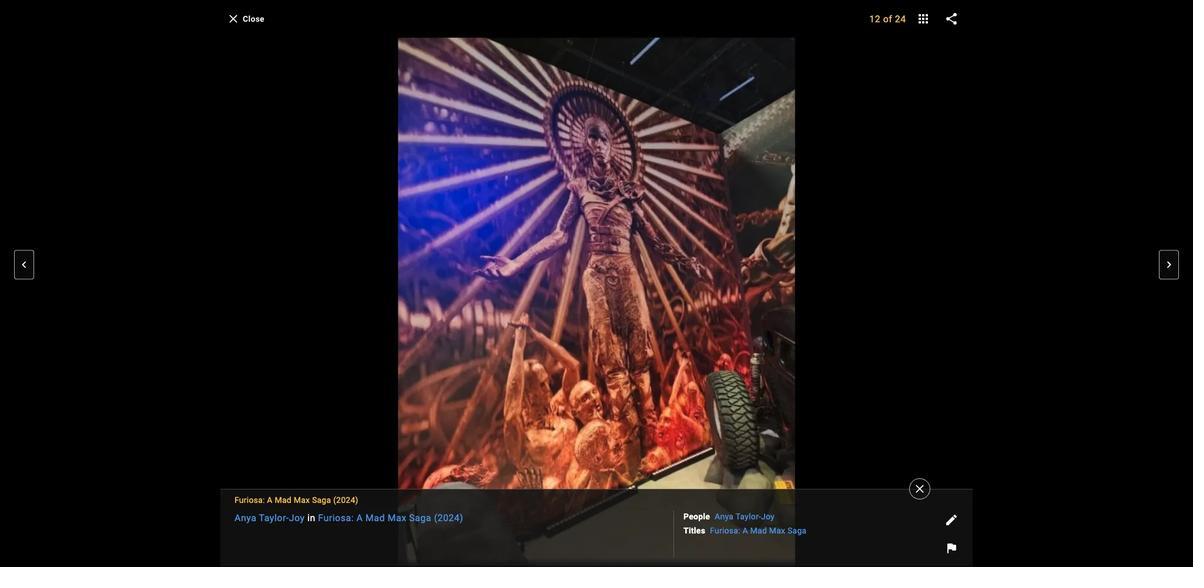 Task type: vqa. For each thing, say whether or not it's contained in the screenshot.
A
yes



Task type: describe. For each thing, give the bounding box(es) containing it.
0 vertical spatial mad
[[275, 495, 292, 505]]

close
[[243, 14, 264, 23]]

0 vertical spatial (2024)
[[333, 495, 358, 505]]

0 horizontal spatial anya
[[235, 512, 257, 523]]

people anya taylor-joy titles furiosa: a mad max saga
[[684, 512, 807, 535]]

furiosa: a mad max saga (2024) link
[[318, 512, 463, 523]]

in
[[307, 512, 316, 523]]

mad inside "people anya taylor-joy titles furiosa: a mad max saga"
[[750, 526, 767, 535]]

0 vertical spatial furiosa:
[[235, 495, 265, 505]]

titles
[[684, 526, 705, 535]]

1 vertical spatial saga
[[409, 512, 431, 523]]

1 vertical spatial max
[[388, 512, 407, 523]]

of
[[883, 13, 892, 24]]

1 horizontal spatial furiosa:
[[318, 512, 354, 523]]

12 of 24
[[869, 13, 906, 24]]

a inside "people anya taylor-joy titles furiosa: a mad max saga"
[[743, 526, 748, 535]]

furiosa: a mad max saga (2024)
[[235, 495, 358, 505]]

main content containing 12 of 24
[[0, 0, 1193, 567]]

1 horizontal spatial a
[[356, 512, 363, 523]]

share on social media image
[[945, 12, 959, 26]]

24
[[895, 13, 906, 24]]

anya taylor-joy in furiosa: a mad max saga (2024)
[[235, 512, 463, 523]]

furiosa: inside "people anya taylor-joy titles furiosa: a mad max saga"
[[710, 526, 740, 535]]

0 horizontal spatial taylor-
[[259, 512, 289, 523]]



Task type: locate. For each thing, give the bounding box(es) containing it.
(2024)
[[333, 495, 358, 505], [434, 512, 463, 523]]

furiosa:
[[235, 495, 265, 505], [318, 512, 354, 523], [710, 526, 740, 535]]

0 horizontal spatial furiosa:
[[235, 495, 265, 505]]

a
[[267, 495, 273, 505], [356, 512, 363, 523], [743, 526, 748, 535]]

anya inside "people anya taylor-joy titles furiosa: a mad max saga"
[[715, 512, 734, 521]]

1 horizontal spatial saga
[[409, 512, 431, 523]]

1 horizontal spatial joy
[[761, 512, 775, 521]]

taylor-
[[736, 512, 761, 521], [259, 512, 289, 523]]

anya down furiosa: a mad max saga (2024)
[[235, 512, 257, 523]]

2 vertical spatial saga
[[788, 526, 807, 535]]

taylor- down furiosa: a mad max saga (2024)
[[259, 512, 289, 523]]

1 vertical spatial a
[[356, 512, 363, 523]]

2 vertical spatial max
[[769, 526, 785, 535]]

1 vertical spatial mad
[[366, 512, 385, 523]]

anya taylor-joy link
[[235, 512, 305, 523]]

furiosa: up anya taylor-joy link
[[235, 495, 265, 505]]

furiosa: right in
[[318, 512, 354, 523]]

1 horizontal spatial (2024)
[[434, 512, 463, 523]]

close image
[[913, 482, 927, 496]]

2 horizontal spatial a
[[743, 526, 748, 535]]

furiosa: a mad max saga button
[[710, 525, 807, 537]]

furiosa: down anya taylor-joy button
[[710, 526, 740, 535]]

1 horizontal spatial mad
[[366, 512, 385, 523]]

joy
[[761, 512, 775, 521], [289, 512, 305, 523]]

12
[[869, 13, 881, 24]]

saga
[[312, 495, 331, 505], [409, 512, 431, 523], [788, 526, 807, 535]]

2 vertical spatial mad
[[750, 526, 767, 535]]

1 horizontal spatial taylor-
[[736, 512, 761, 521]]

edit tags image
[[945, 513, 959, 527]]

0 horizontal spatial max
[[294, 495, 310, 505]]

max
[[294, 495, 310, 505], [388, 512, 407, 523], [769, 526, 785, 535]]

0 vertical spatial saga
[[312, 495, 331, 505]]

2 horizontal spatial max
[[769, 526, 785, 535]]

gallery image
[[916, 12, 930, 26]]

anya right people
[[715, 512, 734, 521]]

0 horizontal spatial joy
[[289, 512, 305, 523]]

close button
[[220, 8, 274, 29]]

mad
[[275, 495, 292, 505], [366, 512, 385, 523], [750, 526, 767, 535]]

2 horizontal spatial mad
[[750, 526, 767, 535]]

people
[[684, 512, 710, 521]]

joy up "furiosa: a mad max saga" button
[[761, 512, 775, 521]]

1 vertical spatial (2024)
[[434, 512, 463, 523]]

1 vertical spatial furiosa:
[[318, 512, 354, 523]]

0 horizontal spatial saga
[[312, 495, 331, 505]]

taylor- up "furiosa: a mad max saga" button
[[736, 512, 761, 521]]

a down anya taylor-joy button
[[743, 526, 748, 535]]

1 horizontal spatial anya
[[715, 512, 734, 521]]

2 horizontal spatial furiosa:
[[710, 526, 740, 535]]

0 horizontal spatial (2024)
[[333, 495, 358, 505]]

main content
[[0, 0, 1193, 567]]

next image
[[1162, 258, 1176, 272]]

2 vertical spatial furiosa:
[[710, 526, 740, 535]]

0 vertical spatial a
[[267, 495, 273, 505]]

0 vertical spatial max
[[294, 495, 310, 505]]

0 horizontal spatial a
[[267, 495, 273, 505]]

joy inside "people anya taylor-joy titles furiosa: a mad max saga"
[[761, 512, 775, 521]]

report image image
[[945, 541, 959, 555]]

2 vertical spatial a
[[743, 526, 748, 535]]

1 horizontal spatial max
[[388, 512, 407, 523]]

0 horizontal spatial mad
[[275, 495, 292, 505]]

anya
[[715, 512, 734, 521], [235, 512, 257, 523]]

2 horizontal spatial saga
[[788, 526, 807, 535]]

anya taylor-joy button
[[715, 511, 775, 523]]

joy left in
[[289, 512, 305, 523]]

saga inside "people anya taylor-joy titles furiosa: a mad max saga"
[[788, 526, 807, 535]]

clear image
[[226, 12, 240, 26]]

a right in
[[356, 512, 363, 523]]

a up anya taylor-joy link
[[267, 495, 273, 505]]

taylor- inside "people anya taylor-joy titles furiosa: a mad max saga"
[[736, 512, 761, 521]]

max inside "people anya taylor-joy titles furiosa: a mad max saga"
[[769, 526, 785, 535]]

previous image
[[17, 258, 31, 272]]



